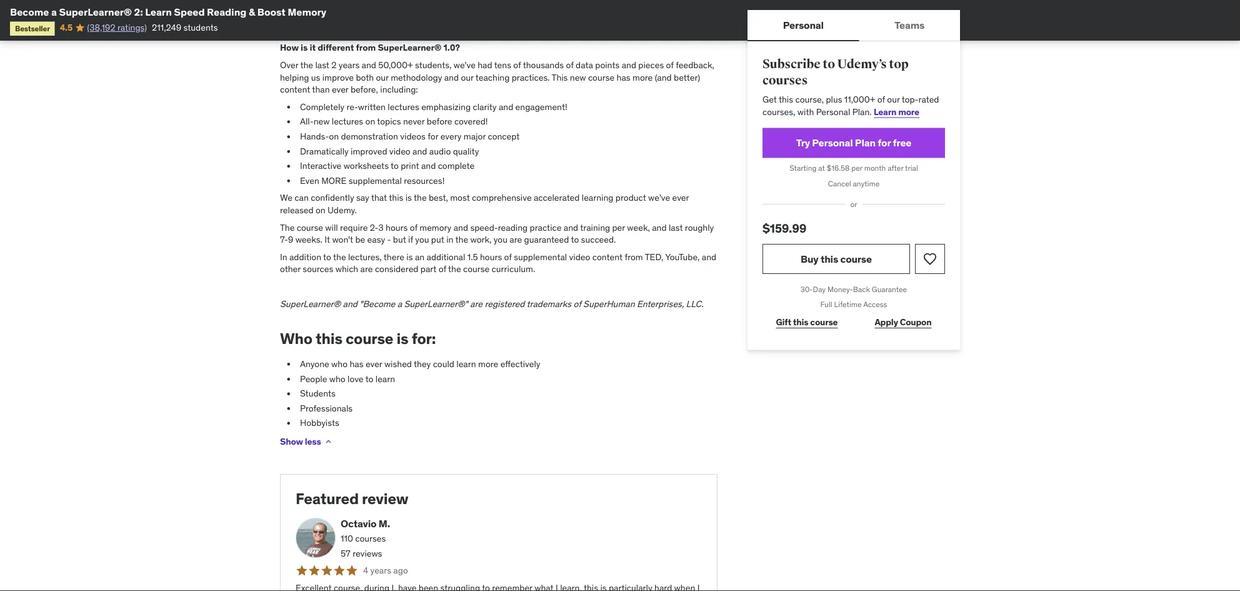 Task type: describe. For each thing, give the bounding box(es) containing it.
this inside how is it different from superlearner® 1.0? over the last 2 years and 50,000+ students, we've had tens of thousands of data points and pieces of feedback, helping us improve both our methodology and our teaching practices. this new course has more (and better) content than ever before, including: completely re-written lectures emphasizing clarity and engagement! all-new lectures on topics never before covered! hands-on demonstration videos for every major concept dramatically improved video and audio quality interactive worksheets to print and complete even more supplemental resources! we can confidently say that this is the best, most comprehensive accelerated learning product we've ever released on udemy. the course will require 2-3 hours of memory and speed-reading practice and training per week, and last roughly 7-9 weeks. it won't be easy - but if you put in the work, you are guaranteed to succeed. in addition to the lectures, there is an additional 1.5 hours of supplemental video content from ted, youtube, and other sources which are considered part of the course curriculum.
[[389, 192, 404, 203]]

after
[[888, 163, 904, 173]]

personal inside get this course, plus 11,000+ of our top-rated courses, with personal plan.
[[817, 106, 851, 117]]

to inside 'subscribe to udemy's top courses'
[[823, 57, 836, 72]]

try personal plan for free link
[[763, 128, 946, 158]]

m.
[[379, 517, 390, 530]]

apply coupon
[[875, 317, 932, 328]]

completely
[[300, 101, 345, 112]]

the down additional
[[448, 263, 461, 275]]

feedback,
[[676, 59, 715, 71]]

top-
[[902, 94, 919, 105]]

access
[[864, 300, 888, 309]]

30-day money-back guarantee full lifetime access
[[801, 284, 908, 309]]

they
[[414, 358, 431, 369]]

who this course is for:
[[280, 329, 436, 348]]

ted,
[[645, 251, 664, 262]]

worksheets
[[344, 160, 389, 171]]

xsmall image
[[324, 437, 334, 447]]

to up sources
[[323, 251, 331, 262]]

4.5
[[60, 22, 72, 33]]

the up "which"
[[333, 251, 346, 262]]

courses inside 'subscribe to udemy's top courses'
[[763, 73, 808, 88]]

to inside the anyone who has ever wished they could learn more effectively people who love to learn students professionals hobbyists
[[366, 373, 374, 384]]

personal inside button
[[783, 18, 824, 31]]

anytime
[[853, 179, 880, 188]]

part
[[421, 263, 437, 275]]

superlearner™
[[280, 13, 342, 24]]

more inside the anyone who has ever wished they could learn more effectively people who love to learn students professionals hobbyists
[[478, 358, 499, 369]]

in
[[280, 251, 287, 262]]

and left training
[[564, 222, 579, 233]]

reading
[[207, 5, 247, 18]]

gift this course link
[[763, 310, 852, 335]]

1 horizontal spatial content
[[593, 251, 623, 262]]

0 vertical spatial we've
[[454, 59, 476, 71]]

become a superlearner™ 1.0,
[[280, 0, 666, 24]]

of up the curriculum.
[[504, 251, 512, 262]]

0 vertical spatial who
[[332, 358, 348, 369]]

try
[[797, 136, 811, 149]]

wished
[[385, 358, 412, 369]]

work,
[[471, 234, 492, 245]]

concept
[[488, 131, 520, 142]]

say
[[356, 192, 369, 203]]

practices.
[[512, 72, 550, 83]]

1.5
[[468, 251, 478, 262]]

(38,192
[[87, 22, 115, 33]]

how
[[280, 42, 299, 53]]

1 you from the left
[[415, 234, 429, 245]]

of up (and
[[666, 59, 674, 71]]

hands-
[[300, 131, 329, 142]]

0 vertical spatial new
[[570, 72, 586, 83]]

and down the videos
[[413, 145, 427, 157]]

we
[[280, 192, 293, 203]]

3
[[379, 222, 384, 233]]

1 vertical spatial ever
[[673, 192, 689, 203]]

free
[[893, 136, 912, 149]]

best,
[[429, 192, 448, 203]]

guarantee
[[872, 284, 908, 294]]

this
[[552, 72, 568, 83]]

$16.58
[[827, 163, 850, 173]]

sources
[[303, 263, 334, 275]]

but
[[393, 234, 406, 245]]

us
[[311, 72, 320, 83]]

it
[[310, 42, 316, 53]]

0 horizontal spatial on
[[316, 204, 326, 216]]

1 vertical spatial last
[[669, 222, 683, 233]]

the up us
[[300, 59, 313, 71]]

to left succeed.
[[571, 234, 579, 245]]

1 horizontal spatial video
[[569, 251, 591, 262]]

effectively
[[501, 358, 541, 369]]

a for become a superlearner® 2: learn speed reading & boost memory
[[51, 5, 57, 18]]

superhuman
[[584, 298, 635, 309]]

years inside how is it different from superlearner® 1.0? over the last 2 years and 50,000+ students, we've had tens of thousands of data points and pieces of feedback, helping us improve both our methodology and our teaching practices. this new course has more (and better) content than ever before, including: completely re-written lectures emphasizing clarity and engagement! all-new lectures on topics never before covered! hands-on demonstration videos for every major concept dramatically improved video and audio quality interactive worksheets to print and complete even more supplemental resources! we can confidently say that this is the best, most comprehensive accelerated learning product we've ever released on udemy. the course will require 2-3 hours of memory and speed-reading practice and training per week, and last roughly 7-9 weeks. it won't be easy - but if you put in the work, you are guaranteed to succeed. in addition to the lectures, there is an additional 1.5 hours of supplemental video content from ted, youtube, and other sources which are considered part of the course curriculum.
[[339, 59, 360, 71]]

0 horizontal spatial hours
[[386, 222, 408, 233]]

2 vertical spatial personal
[[813, 136, 853, 149]]

1 horizontal spatial superlearner®
[[280, 298, 341, 309]]

per inside starting at $16.58 per month after trial cancel anytime
[[852, 163, 863, 173]]

ever inside the anyone who has ever wished they could learn more effectively people who love to learn students professionals hobbyists
[[366, 358, 382, 369]]

teaching
[[476, 72, 510, 83]]

of inside get this course, plus 11,000+ of our top-rated courses, with personal plan.
[[878, 94, 886, 105]]

back
[[854, 284, 871, 294]]

buy
[[801, 252, 819, 265]]

4
[[363, 565, 369, 576]]

the right the in
[[456, 234, 469, 245]]

the down resources!
[[414, 192, 427, 203]]

dramatically
[[300, 145, 349, 157]]

1 vertical spatial who
[[329, 373, 346, 384]]

"become
[[360, 298, 395, 309]]

easy
[[368, 234, 385, 245]]

starting at $16.58 per month after trial cancel anytime
[[790, 163, 919, 188]]

1 vertical spatial learn
[[376, 373, 395, 384]]

0 horizontal spatial superlearner®
[[59, 5, 132, 18]]

0 horizontal spatial supplemental
[[349, 175, 402, 186]]

topics
[[377, 116, 401, 127]]

0 horizontal spatial our
[[376, 72, 389, 83]]

confidently
[[311, 192, 354, 203]]

boost
[[258, 5, 286, 18]]

2-
[[370, 222, 379, 233]]

curriculum.
[[492, 263, 536, 275]]

0 vertical spatial lectures
[[388, 101, 420, 112]]

had
[[478, 59, 493, 71]]

1 horizontal spatial a
[[398, 298, 402, 309]]

resources!
[[404, 175, 445, 186]]

1.0,
[[344, 13, 356, 24]]

a for become a superlearner™ 1.0,
[[661, 0, 666, 12]]

course inside button
[[841, 252, 872, 265]]

ratings)
[[118, 22, 147, 33]]

addition
[[290, 251, 321, 262]]

re-
[[347, 101, 358, 112]]

0 vertical spatial ever
[[332, 84, 349, 95]]

of up if
[[410, 222, 418, 233]]

superlearner®"
[[404, 298, 468, 309]]

course down 1.5
[[463, 263, 490, 275]]

put
[[431, 234, 445, 245]]

7-
[[280, 234, 288, 245]]

1 vertical spatial new
[[314, 116, 330, 127]]

and right week,
[[652, 222, 667, 233]]

and up resources!
[[421, 160, 436, 171]]

anyone
[[300, 358, 329, 369]]

0 horizontal spatial from
[[356, 42, 376, 53]]

learn more
[[874, 106, 920, 117]]

1 vertical spatial more
[[899, 106, 920, 117]]

starting
[[790, 163, 817, 173]]

never
[[403, 116, 425, 127]]

50,000+
[[379, 59, 413, 71]]

and up both
[[362, 59, 376, 71]]

is down resources!
[[406, 192, 412, 203]]

that
[[371, 192, 387, 203]]

day
[[813, 284, 826, 294]]

and right clarity
[[499, 101, 514, 112]]

of down additional
[[439, 263, 446, 275]]

month
[[865, 163, 886, 173]]

succeed.
[[581, 234, 616, 245]]

tab list containing personal
[[748, 10, 961, 41]]

become for become a superlearner® 2: learn speed reading & boost memory
[[10, 5, 49, 18]]

of right the trademarks
[[574, 298, 581, 309]]

comprehensive
[[472, 192, 532, 203]]

of right tens
[[514, 59, 521, 71]]

buy this course button
[[763, 244, 911, 274]]

memory
[[288, 5, 327, 18]]

featured review
[[296, 489, 409, 508]]



Task type: vqa. For each thing, say whether or not it's contained in the screenshot.
'Udemy' inside TOP COMPANIES TRUST UDEMY GET YOUR TEAM ACCESS TO UDEMY'S TOP 25,000+ COURSES
no



Task type: locate. For each thing, give the bounding box(es) containing it.
last left the roughly
[[669, 222, 683, 233]]

1 horizontal spatial ever
[[366, 358, 382, 369]]

learn
[[145, 5, 172, 18], [874, 106, 897, 117]]

udemy.
[[328, 204, 357, 216]]

0 vertical spatial more
[[633, 72, 653, 83]]

memory
[[420, 222, 452, 233]]

personal up subscribe on the right of page
[[783, 18, 824, 31]]

ever down improve
[[332, 84, 349, 95]]

you down reading
[[494, 234, 508, 245]]

2 horizontal spatial are
[[510, 234, 522, 245]]

this
[[779, 94, 794, 105], [389, 192, 404, 203], [821, 252, 839, 265], [794, 317, 809, 328], [316, 329, 343, 348]]

learn right plan.
[[874, 106, 897, 117]]

last left 2
[[315, 59, 330, 71]]

speed
[[174, 5, 205, 18]]

and right "youtube,"
[[702, 251, 717, 262]]

apply coupon button
[[862, 310, 946, 335]]

hours right 1.5
[[480, 251, 502, 262]]

wishlist image
[[923, 251, 938, 266]]

teams
[[895, 18, 925, 31]]

this for gift this course
[[794, 317, 809, 328]]

0 horizontal spatial a
[[51, 5, 57, 18]]

who right anyone
[[332, 358, 348, 369]]

content down succeed.
[[593, 251, 623, 262]]

lectures down re-
[[332, 116, 363, 127]]

more down top-
[[899, 106, 920, 117]]

course down full
[[811, 317, 838, 328]]

both
[[356, 72, 374, 83]]

hobbyists
[[300, 417, 339, 428]]

show less button
[[280, 429, 334, 454]]

our right both
[[376, 72, 389, 83]]

more down pieces
[[633, 72, 653, 83]]

love
[[348, 373, 364, 384]]

lifetime
[[835, 300, 862, 309]]

0 vertical spatial years
[[339, 59, 360, 71]]

on down confidently on the top left of page
[[316, 204, 326, 216]]

is left it
[[301, 42, 308, 53]]

anyone who has ever wished they could learn more effectively people who love to learn students professionals hobbyists
[[300, 358, 541, 428]]

1 horizontal spatial new
[[570, 72, 586, 83]]

trademarks
[[527, 298, 572, 309]]

on up dramatically
[[329, 131, 339, 142]]

and right points
[[622, 59, 637, 71]]

thousands
[[523, 59, 564, 71]]

to right love
[[366, 373, 374, 384]]

is left for: on the bottom
[[397, 329, 409, 348]]

1 vertical spatial courses
[[355, 533, 386, 544]]

are down lectures,
[[361, 263, 373, 275]]

hours up but
[[386, 222, 408, 233]]

0 vertical spatial superlearner®
[[59, 5, 132, 18]]

other
[[280, 263, 301, 275]]

on up demonstration
[[366, 116, 375, 127]]

1 horizontal spatial for
[[878, 136, 891, 149]]

1 vertical spatial content
[[593, 251, 623, 262]]

this inside get this course, plus 11,000+ of our top-rated courses, with personal plan.
[[779, 94, 794, 105]]

become up pieces
[[626, 0, 659, 12]]

hours
[[386, 222, 408, 233], [480, 251, 502, 262]]

ever up the roughly
[[673, 192, 689, 203]]

1 vertical spatial superlearner®
[[378, 42, 442, 53]]

1 vertical spatial supplemental
[[514, 251, 567, 262]]

learn more link
[[874, 106, 920, 117]]

1 vertical spatial from
[[625, 251, 643, 262]]

is left an
[[407, 251, 413, 262]]

0 horizontal spatial are
[[361, 263, 373, 275]]

every
[[441, 131, 462, 142]]

course up back
[[841, 252, 872, 265]]

1 horizontal spatial on
[[329, 131, 339, 142]]

1 horizontal spatial per
[[852, 163, 863, 173]]

0 horizontal spatial learn
[[376, 373, 395, 384]]

2 horizontal spatial ever
[[673, 192, 689, 203]]

(38,192 ratings)
[[87, 22, 147, 33]]

cancel
[[829, 179, 852, 188]]

this right that
[[389, 192, 404, 203]]

this right gift
[[794, 317, 809, 328]]

1 horizontal spatial we've
[[649, 192, 671, 203]]

to left udemy's
[[823, 57, 836, 72]]

0 horizontal spatial new
[[314, 116, 330, 127]]

octavio mejía image
[[296, 518, 336, 558]]

video down succeed.
[[569, 251, 591, 262]]

ever left wished
[[366, 358, 382, 369]]

before
[[427, 116, 453, 127]]

1 vertical spatial has
[[350, 358, 364, 369]]

learn
[[457, 358, 476, 369], [376, 373, 395, 384]]

our up the learn more
[[888, 94, 900, 105]]

personal up $16.58
[[813, 136, 853, 149]]

our inside get this course, plus 11,000+ of our top-rated courses, with personal plan.
[[888, 94, 900, 105]]

0 horizontal spatial last
[[315, 59, 330, 71]]

1 horizontal spatial last
[[669, 222, 683, 233]]

1 horizontal spatial are
[[470, 298, 483, 309]]

over
[[280, 59, 299, 71]]

or
[[851, 199, 858, 209]]

reviews
[[353, 547, 382, 559]]

videos
[[400, 131, 426, 142]]

0 vertical spatial learn
[[457, 358, 476, 369]]

enterprises,
[[637, 298, 684, 309]]

years right 2
[[339, 59, 360, 71]]

from
[[356, 42, 376, 53], [625, 251, 643, 262]]

this up courses,
[[779, 94, 794, 105]]

years right the 4
[[371, 565, 392, 576]]

an
[[415, 251, 425, 262]]

emphasizing
[[422, 101, 471, 112]]

supplemental down worksheets
[[349, 175, 402, 186]]

this for get this course, plus 11,000+ of our top-rated courses, with personal plan.
[[779, 94, 794, 105]]

content down helping
[[280, 84, 310, 95]]

(and
[[655, 72, 672, 83]]

points
[[596, 59, 620, 71]]

course
[[588, 72, 615, 83], [297, 222, 323, 233], [841, 252, 872, 265], [463, 263, 490, 275], [811, 317, 838, 328], [346, 329, 394, 348]]

become for become a superlearner™ 1.0,
[[626, 0, 659, 12]]

from up both
[[356, 42, 376, 53]]

1 horizontal spatial courses
[[763, 73, 808, 88]]

1 vertical spatial video
[[569, 251, 591, 262]]

this inside button
[[821, 252, 839, 265]]

0 horizontal spatial courses
[[355, 533, 386, 544]]

considered
[[375, 263, 419, 275]]

0 horizontal spatial years
[[339, 59, 360, 71]]

this for buy this course
[[821, 252, 839, 265]]

learn down wished
[[376, 373, 395, 384]]

courses down subscribe on the right of page
[[763, 73, 808, 88]]

demonstration
[[341, 131, 398, 142]]

more
[[322, 175, 347, 186]]

1 vertical spatial hours
[[480, 251, 502, 262]]

become inside become a superlearner™ 1.0,
[[626, 0, 659, 12]]

per up anytime
[[852, 163, 863, 173]]

and left "become
[[343, 298, 358, 309]]

and down students,
[[445, 72, 459, 83]]

become a superlearner® 2: learn speed reading & boost memory
[[10, 5, 327, 18]]

1 horizontal spatial supplemental
[[514, 251, 567, 262]]

0 horizontal spatial you
[[415, 234, 429, 245]]

for down before
[[428, 131, 439, 142]]

0 vertical spatial supplemental
[[349, 175, 402, 186]]

students
[[184, 22, 218, 33]]

0 horizontal spatial become
[[10, 5, 49, 18]]

trial
[[906, 163, 919, 173]]

0 horizontal spatial we've
[[454, 59, 476, 71]]

gift
[[776, 317, 792, 328]]

in
[[447, 234, 454, 245]]

has inside how is it different from superlearner® 1.0? over the last 2 years and 50,000+ students, we've had tens of thousands of data points and pieces of feedback, helping us improve both our methodology and our teaching practices. this new course has more (and better) content than ever before, including: completely re-written lectures emphasizing clarity and engagement! all-new lectures on topics never before covered! hands-on demonstration videos for every major concept dramatically improved video and audio quality interactive worksheets to print and complete even more supplemental resources! we can confidently say that this is the best, most comprehensive accelerated learning product we've ever released on udemy. the course will require 2-3 hours of memory and speed-reading practice and training per week, and last roughly 7-9 weeks. it won't be easy - but if you put in the work, you are guaranteed to succeed. in addition to the lectures, there is an additional 1.5 hours of supplemental video content from ted, youtube, and other sources which are considered part of the course curriculum.
[[617, 72, 631, 83]]

ever
[[332, 84, 349, 95], [673, 192, 689, 203], [366, 358, 382, 369]]

0 vertical spatial learn
[[145, 5, 172, 18]]

1 horizontal spatial become
[[626, 0, 659, 12]]

1 horizontal spatial learn
[[457, 358, 476, 369]]

1.0?
[[444, 42, 460, 53]]

2 vertical spatial more
[[478, 358, 499, 369]]

the
[[300, 59, 313, 71], [414, 192, 427, 203], [456, 234, 469, 245], [333, 251, 346, 262], [448, 263, 461, 275]]

2 horizontal spatial superlearner®
[[378, 42, 442, 53]]

0 vertical spatial from
[[356, 42, 376, 53]]

video up print
[[390, 145, 411, 157]]

we've right product
[[649, 192, 671, 203]]

-
[[387, 234, 391, 245]]

courses inside the octavio m. 110 courses 57 reviews
[[355, 533, 386, 544]]

accelerated
[[534, 192, 580, 203]]

2 vertical spatial are
[[470, 298, 483, 309]]

1 horizontal spatial more
[[633, 72, 653, 83]]

content
[[280, 84, 310, 95], [593, 251, 623, 262]]

week,
[[628, 222, 650, 233]]

0 horizontal spatial lectures
[[332, 116, 363, 127]]

improved
[[351, 145, 387, 157]]

0 horizontal spatial has
[[350, 358, 364, 369]]

major
[[464, 131, 486, 142]]

2 horizontal spatial more
[[899, 106, 920, 117]]

course up weeks.
[[297, 222, 323, 233]]

we've left had
[[454, 59, 476, 71]]

of up the learn more
[[878, 94, 886, 105]]

course down points
[[588, 72, 615, 83]]

2 vertical spatial ever
[[366, 358, 382, 369]]

0 horizontal spatial for
[[428, 131, 439, 142]]

2 you from the left
[[494, 234, 508, 245]]

of left data
[[566, 59, 574, 71]]

0 vertical spatial on
[[366, 116, 375, 127]]

subscribe
[[763, 57, 821, 72]]

review
[[362, 489, 409, 508]]

0 vertical spatial hours
[[386, 222, 408, 233]]

tens
[[495, 59, 512, 71]]

superlearner® down sources
[[280, 298, 341, 309]]

guaranteed
[[525, 234, 569, 245]]

video
[[390, 145, 411, 157], [569, 251, 591, 262]]

4 years ago
[[363, 565, 408, 576]]

1 vertical spatial years
[[371, 565, 392, 576]]

course down "become
[[346, 329, 394, 348]]

released
[[280, 204, 314, 216]]

1 vertical spatial we've
[[649, 192, 671, 203]]

plan.
[[853, 106, 872, 117]]

has inside the anyone who has ever wished they could learn more effectively people who love to learn students professionals hobbyists
[[350, 358, 364, 369]]

superlearner® up 50,000+
[[378, 42, 442, 53]]

1 horizontal spatial you
[[494, 234, 508, 245]]

2:
[[134, 5, 143, 18]]

1 horizontal spatial learn
[[874, 106, 897, 117]]

1 vertical spatial are
[[361, 263, 373, 275]]

even
[[300, 175, 319, 186]]

more left effectively
[[478, 358, 499, 369]]

it
[[325, 234, 330, 245]]

courses up 'reviews'
[[355, 533, 386, 544]]

we've
[[454, 59, 476, 71], [649, 192, 671, 203]]

there
[[384, 251, 405, 262]]

0 vertical spatial courses
[[763, 73, 808, 88]]

new down the completely
[[314, 116, 330, 127]]

superlearner® up (38,192
[[59, 5, 132, 18]]

octavio m. 110 courses 57 reviews
[[341, 517, 390, 559]]

has up love
[[350, 358, 364, 369]]

0 vertical spatial content
[[280, 84, 310, 95]]

1 vertical spatial lectures
[[332, 116, 363, 127]]

this for who this course is for:
[[316, 329, 343, 348]]

additional
[[427, 251, 466, 262]]

supplemental down guaranteed
[[514, 251, 567, 262]]

practice
[[530, 222, 562, 233]]

become up bestseller
[[10, 5, 49, 18]]

teams button
[[860, 10, 961, 40]]

at
[[819, 163, 826, 173]]

to left print
[[391, 160, 399, 171]]

2 horizontal spatial a
[[661, 0, 666, 12]]

are down reading
[[510, 234, 522, 245]]

registered
[[485, 298, 525, 309]]

1 vertical spatial per
[[613, 222, 625, 233]]

2 vertical spatial on
[[316, 204, 326, 216]]

new down data
[[570, 72, 586, 83]]

a inside become a superlearner™ 1.0,
[[661, 0, 666, 12]]

1 vertical spatial learn
[[874, 106, 897, 117]]

0 vertical spatial per
[[852, 163, 863, 173]]

per left week,
[[613, 222, 625, 233]]

show less
[[280, 436, 321, 447]]

0 vertical spatial personal
[[783, 18, 824, 31]]

money-
[[828, 284, 854, 294]]

0 vertical spatial has
[[617, 72, 631, 83]]

new
[[570, 72, 586, 83], [314, 116, 330, 127]]

1 horizontal spatial hours
[[480, 251, 502, 262]]

if
[[408, 234, 413, 245]]

more inside how is it different from superlearner® 1.0? over the last 2 years and 50,000+ students, we've had tens of thousands of data points and pieces of feedback, helping us improve both our methodology and our teaching practices. this new course has more (and better) content than ever before, including: completely re-written lectures emphasizing clarity and engagement! all-new lectures on topics never before covered! hands-on demonstration videos for every major concept dramatically improved video and audio quality interactive worksheets to print and complete even more supplemental resources! we can confidently say that this is the best, most comprehensive accelerated learning product we've ever released on udemy. the course will require 2-3 hours of memory and speed-reading practice and training per week, and last roughly 7-9 weeks. it won't be easy - but if you put in the work, you are guaranteed to succeed. in addition to the lectures, there is an additional 1.5 hours of supplemental video content from ted, youtube, and other sources which are considered part of the course curriculum.
[[633, 72, 653, 83]]

complete
[[438, 160, 475, 171]]

superlearner® inside how is it different from superlearner® 1.0? over the last 2 years and 50,000+ students, we've had tens of thousands of data points and pieces of feedback, helping us improve both our methodology and our teaching practices. this new course has more (and better) content than ever before, including: completely re-written lectures emphasizing clarity and engagement! all-new lectures on topics never before covered! hands-on demonstration videos for every major concept dramatically improved video and audio quality interactive worksheets to print and complete even more supplemental resources! we can confidently say that this is the best, most comprehensive accelerated learning product we've ever released on udemy. the course will require 2-3 hours of memory and speed-reading practice and training per week, and last roughly 7-9 weeks. it won't be easy - but if you put in the work, you are guaranteed to succeed. in addition to the lectures, there is an additional 1.5 hours of supplemental video content from ted, youtube, and other sources which are considered part of the course curriculum.
[[378, 42, 442, 53]]

2 vertical spatial superlearner®
[[280, 298, 341, 309]]

gift this course
[[776, 317, 838, 328]]

2 horizontal spatial on
[[366, 116, 375, 127]]

1 horizontal spatial our
[[461, 72, 474, 83]]

for inside how is it different from superlearner® 1.0? over the last 2 years and 50,000+ students, we've had tens of thousands of data points and pieces of feedback, helping us improve both our methodology and our teaching practices. this new course has more (and better) content than ever before, including: completely re-written lectures emphasizing clarity and engagement! all-new lectures on topics never before covered! hands-on demonstration videos for every major concept dramatically improved video and audio quality interactive worksheets to print and complete even more supplemental resources! we can confidently say that this is the best, most comprehensive accelerated learning product we've ever released on udemy. the course will require 2-3 hours of memory and speed-reading practice and training per week, and last roughly 7-9 weeks. it won't be easy - but if you put in the work, you are guaranteed to succeed. in addition to the lectures, there is an additional 1.5 hours of supplemental video content from ted, youtube, and other sources which are considered part of the course curriculum.
[[428, 131, 439, 142]]

0 horizontal spatial learn
[[145, 5, 172, 18]]

0 horizontal spatial more
[[478, 358, 499, 369]]

for
[[428, 131, 439, 142], [878, 136, 891, 149]]

learn right could
[[457, 358, 476, 369]]

are left registered
[[470, 298, 483, 309]]

1 vertical spatial on
[[329, 131, 339, 142]]

1 horizontal spatial has
[[617, 72, 631, 83]]

who left love
[[329, 373, 346, 384]]

has down points
[[617, 72, 631, 83]]

get
[[763, 94, 777, 105]]

for left free
[[878, 136, 891, 149]]

lectures down including:
[[388, 101, 420, 112]]

tab list
[[748, 10, 961, 41]]

this up anyone
[[316, 329, 343, 348]]

0 horizontal spatial content
[[280, 84, 310, 95]]

roughly
[[685, 222, 714, 233]]

and left "speed-"
[[454, 222, 468, 233]]

learn up 211,249 on the top left of page
[[145, 5, 172, 18]]

you right if
[[415, 234, 429, 245]]

this right buy
[[821, 252, 839, 265]]

0 vertical spatial video
[[390, 145, 411, 157]]

0 horizontal spatial video
[[390, 145, 411, 157]]

covered!
[[455, 116, 488, 127]]

per inside how is it different from superlearner® 1.0? over the last 2 years and 50,000+ students, we've had tens of thousands of data points and pieces of feedback, helping us improve both our methodology and our teaching practices. this new course has more (and better) content than ever before, including: completely re-written lectures emphasizing clarity and engagement! all-new lectures on topics never before covered! hands-on demonstration videos for every major concept dramatically improved video and audio quality interactive worksheets to print and complete even more supplemental resources! we can confidently say that this is the best, most comprehensive accelerated learning product we've ever released on udemy. the course will require 2-3 hours of memory and speed-reading practice and training per week, and last roughly 7-9 weeks. it won't be easy - but if you put in the work, you are guaranteed to succeed. in addition to the lectures, there is an additional 1.5 hours of supplemental video content from ted, youtube, and other sources which are considered part of the course curriculum.
[[613, 222, 625, 233]]

110
[[341, 533, 353, 544]]

1 vertical spatial personal
[[817, 106, 851, 117]]

0 horizontal spatial per
[[613, 222, 625, 233]]

1 horizontal spatial from
[[625, 251, 643, 262]]



